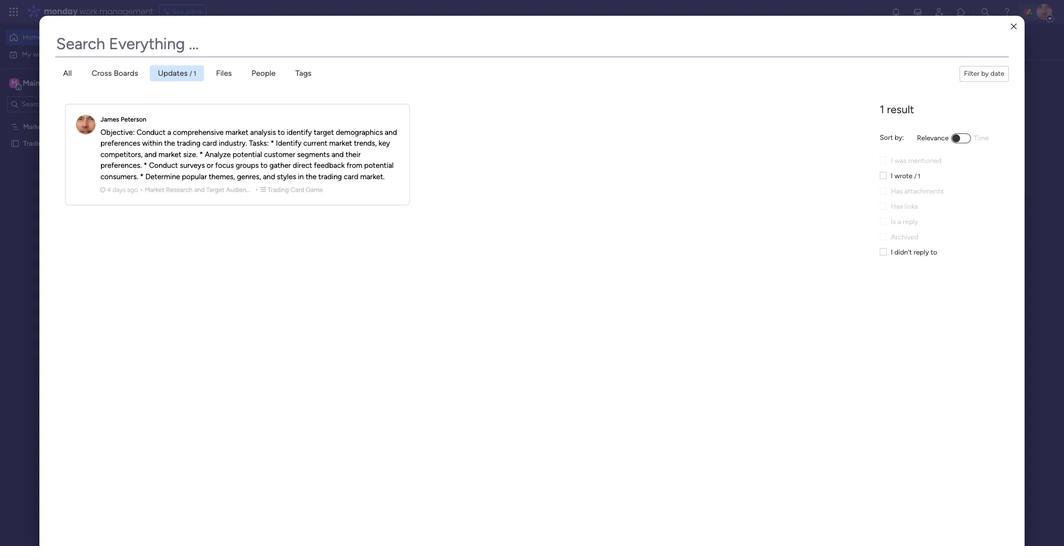 Task type: describe. For each thing, give the bounding box(es) containing it.
all link
[[55, 66, 80, 81]]

boards,
[[268, 42, 294, 51]]

check circle image
[[892, 105, 898, 113]]

1 horizontal spatial trading
[[319, 172, 342, 181]]

dapulse checkbox image for has
[[880, 187, 887, 195]]

main
[[23, 78, 40, 87]]

trading card game inside 1 result dialog
[[266, 186, 323, 194]]

gather
[[270, 161, 291, 170]]

updates
[[158, 68, 188, 78]]

recently
[[196, 81, 232, 92]]

Search in workspace field
[[21, 99, 82, 110]]

work for my
[[33, 50, 48, 58]]

i was mentioned link
[[880, 155, 1008, 166]]

open my workspaces image
[[182, 137, 194, 149]]

recent
[[243, 42, 266, 51]]

1 horizontal spatial 1
[[880, 103, 885, 116]]

and down popular
[[194, 186, 205, 194]]

1 inside i wrote / 1
[[918, 173, 921, 180]]

cross
[[92, 68, 112, 78]]

by
[[982, 69, 989, 78]]

archived
[[891, 233, 919, 241]]

days
[[113, 186, 126, 194]]

updates / 1
[[158, 68, 196, 78]]

dapulse main image
[[260, 186, 266, 194]]

people
[[252, 68, 276, 78]]

ago
[[127, 186, 138, 194]]

0 vertical spatial conduct
[[137, 128, 166, 137]]

notifications image
[[891, 7, 901, 17]]

dapulse checkbox image inside archived 'link'
[[880, 233, 887, 241]]

is
[[891, 218, 896, 226]]

help image
[[1002, 7, 1012, 17]]

0 horizontal spatial potential
[[233, 150, 262, 159]]

and down the within
[[144, 150, 157, 159]]

2 vertical spatial market
[[159, 150, 181, 159]]

wrote
[[895, 172, 913, 180]]

* up determine
[[144, 161, 147, 170]]

my for my work
[[22, 50, 31, 58]]

popular
[[182, 172, 207, 181]]

2 horizontal spatial market
[[329, 139, 352, 148]]

reply for didn't
[[914, 248, 929, 257]]

select product image
[[9, 7, 19, 17]]

i wrote / 1
[[891, 172, 921, 180]]

mentioned
[[909, 156, 942, 165]]

your
[[225, 42, 241, 51]]

industry.
[[219, 139, 247, 148]]

list box containing marketing plan
[[0, 116, 126, 285]]

4 days ago
[[107, 186, 138, 194]]

clock o image
[[100, 187, 106, 193]]

objective:
[[101, 128, 135, 137]]

analysis
[[255, 186, 278, 194]]

enable desktop notifications link
[[902, 116, 1025, 127]]

recently visited
[[196, 81, 261, 92]]

i for i wrote / 1
[[891, 172, 893, 180]]

filter by date
[[964, 69, 1005, 78]]

and inside good evening, james! quickly access your recent boards, inbox and workspaces
[[317, 42, 331, 51]]

is a reply
[[891, 218, 919, 226]]

main workspace
[[23, 78, 81, 87]]

0 vertical spatial trading
[[177, 139, 201, 148]]

analysis
[[250, 128, 276, 137]]

/ inside updates / 1
[[190, 70, 192, 77]]

* up customer
[[271, 139, 274, 148]]

audience
[[226, 186, 253, 194]]

a inside james peterson objective: conduct a comprehensive market analysis to identify target demographics and preferences within the trading card industry.  tasks:  * identify current market trends, key competitors, and market size. * analyze potential customer segments and their preferences. * conduct surveys or focus groups to gather direct feedback from potential consumers. * determine popular themes, genres, and styles in the trading card market.
[[167, 128, 171, 137]]

none field inside 1 result dialog
[[55, 32, 1009, 56]]

boards
[[114, 68, 138, 78]]

home button
[[6, 30, 106, 45]]

plan
[[56, 122, 69, 131]]

* right size.
[[199, 150, 203, 159]]

feedback
[[314, 161, 345, 170]]

dapulse checkbox image for has links
[[880, 202, 887, 211]]

management
[[99, 6, 153, 17]]

photo
[[944, 104, 964, 113]]

market research and target audience analysis link
[[145, 185, 278, 195]]

comprehensive
[[173, 128, 224, 137]]

result
[[887, 103, 914, 116]]

key
[[379, 139, 390, 148]]

or
[[207, 161, 214, 170]]

direct
[[293, 161, 312, 170]]

inbox
[[296, 42, 316, 51]]

install
[[902, 154, 921, 163]]

evening,
[[189, 32, 215, 41]]

desktop
[[926, 117, 953, 126]]

feed
[[228, 104, 246, 115]]

their
[[346, 150, 361, 159]]

work for monday
[[80, 6, 97, 17]]

plans
[[186, 7, 202, 16]]

close image
[[1011, 23, 1017, 30]]

target
[[314, 128, 334, 137]]

0 vertical spatial to
[[278, 128, 285, 137]]

identify
[[276, 139, 302, 148]]

0
[[285, 105, 290, 114]]

see plans button
[[159, 4, 207, 19]]

james peterson objective: conduct a comprehensive market analysis to identify target demographics and preferences within the trading card industry.  tasks:  * identify current market trends, key competitors, and market size. * analyze potential customer segments and their preferences. * conduct surveys or focus groups to gather direct feedback from potential consumers. * determine popular themes, genres, and styles in the trading card market.
[[101, 116, 397, 181]]

good
[[170, 32, 187, 41]]

open update feed (inbox) image
[[182, 104, 194, 116]]

notifications
[[955, 117, 998, 126]]

relevance
[[917, 134, 949, 142]]

workspaces inside good evening, james! quickly access your recent boards, inbox and workspaces
[[333, 42, 375, 51]]

0 vertical spatial profile
[[954, 75, 980, 86]]

4 days ago link
[[100, 186, 138, 194]]

market research and target audience analysis
[[145, 186, 278, 194]]

themes,
[[209, 172, 235, 181]]

within
[[142, 139, 162, 148]]

is a reply link
[[880, 217, 1008, 227]]

see plans
[[172, 7, 202, 16]]

check circle image
[[892, 130, 898, 138]]

marketing plan
[[23, 122, 69, 131]]

sort
[[880, 134, 893, 142]]

invite team members
[[902, 129, 973, 138]]

dapulse checkbox image for is a reply
[[880, 218, 887, 226]]

preferences
[[101, 139, 140, 148]]

1 vertical spatial the
[[306, 172, 317, 181]]

date
[[991, 69, 1005, 78]]

james
[[101, 116, 119, 123]]

and up feedback
[[332, 150, 344, 159]]

card inside 1 result dialog
[[291, 186, 304, 194]]

from
[[347, 161, 363, 170]]

apps image
[[957, 7, 966, 17]]

upload
[[902, 104, 925, 113]]

enable desktop notifications
[[902, 117, 998, 126]]



Task type: vqa. For each thing, say whether or not it's contained in the screenshot.
the Good afternoon, James! Quickly access your recent boards, Inbox and workspaces
no



Task type: locate. For each thing, give the bounding box(es) containing it.
competitors,
[[101, 150, 143, 159]]

0 vertical spatial complete
[[892, 75, 932, 86]]

complete profile
[[902, 142, 958, 151]]

market left size.
[[159, 150, 181, 159]]

dapulse checkbox image left is
[[880, 218, 887, 226]]

card up analyze
[[202, 139, 217, 148]]

option
[[0, 118, 126, 120]]

sort by:
[[880, 134, 904, 142]]

templates image image
[[886, 213, 1016, 281]]

1 vertical spatial dapulse checkbox image
[[880, 187, 887, 195]]

list box
[[0, 116, 126, 285]]

1 up 'has attachments'
[[918, 173, 921, 180]]

0 vertical spatial card
[[48, 139, 63, 148]]

1 vertical spatial has
[[891, 202, 903, 211]]

1 vertical spatial trading
[[319, 172, 342, 181]]

1 vertical spatial trading
[[268, 186, 289, 194]]

research
[[166, 186, 193, 194]]

1 result dialog
[[39, 16, 1025, 547]]

workspace image
[[9, 78, 19, 88]]

1 horizontal spatial to
[[278, 128, 285, 137]]

1 dapulse checkbox image from the top
[[880, 172, 887, 180]]

trends,
[[354, 139, 377, 148]]

0 horizontal spatial trading card game
[[23, 139, 83, 148]]

1 inside updates / 1
[[194, 70, 196, 77]]

0 horizontal spatial card
[[202, 139, 217, 148]]

dapulse checkbox image inside i was mentioned "link"
[[880, 156, 887, 165]]

0 vertical spatial the
[[164, 139, 175, 148]]

1 horizontal spatial card
[[344, 172, 359, 181]]

card
[[202, 139, 217, 148], [344, 172, 359, 181]]

1 horizontal spatial trading card game
[[266, 186, 323, 194]]

1 left check circle image
[[880, 103, 885, 116]]

None field
[[55, 32, 1009, 56]]

dapulse checkbox image for i wrote
[[880, 172, 887, 180]]

0 vertical spatial workspaces
[[333, 42, 375, 51]]

1 horizontal spatial card
[[291, 186, 304, 194]]

search everything image
[[981, 7, 991, 17]]

0 vertical spatial market
[[226, 128, 248, 137]]

filter by date button
[[960, 66, 1009, 82]]

game inside 1 result dialog
[[306, 186, 323, 194]]

1 vertical spatial game
[[306, 186, 323, 194]]

help center element
[[877, 421, 1025, 460]]

invite team members link
[[892, 128, 1025, 139]]

trading right dapulse main image
[[268, 186, 289, 194]]

1 horizontal spatial /
[[915, 173, 917, 180]]

1 horizontal spatial workspaces
[[333, 42, 375, 51]]

2 horizontal spatial to
[[931, 248, 938, 257]]

0 horizontal spatial the
[[164, 139, 175, 148]]

open recently visited image
[[182, 80, 194, 92]]

3 dapulse checkbox image from the top
[[880, 218, 887, 226]]

market
[[226, 128, 248, 137], [329, 139, 352, 148], [159, 150, 181, 159]]

/ up "open recently visited" "image"
[[190, 70, 192, 77]]

my workspaces
[[196, 138, 259, 149]]

in
[[298, 172, 304, 181]]

and up 'analysis'
[[263, 172, 275, 181]]

1 horizontal spatial a
[[898, 218, 902, 226]]

my down "home"
[[22, 50, 31, 58]]

invite members image
[[935, 7, 945, 17]]

1 horizontal spatial the
[[306, 172, 317, 181]]

dapulse checkbox image left has links
[[880, 202, 887, 211]]

trading up size.
[[177, 139, 201, 148]]

team
[[922, 129, 940, 138]]

trading
[[177, 139, 201, 148], [319, 172, 342, 181]]

styles
[[277, 172, 296, 181]]

preferences.
[[101, 161, 142, 170]]

1 vertical spatial conduct
[[149, 161, 178, 170]]

0 vertical spatial game
[[64, 139, 83, 148]]

2 dapulse checkbox image from the top
[[880, 202, 887, 211]]

i left was
[[891, 156, 893, 165]]

0 horizontal spatial workspaces
[[210, 138, 259, 149]]

didn't
[[895, 248, 912, 257]]

conduct up determine
[[149, 161, 178, 170]]

0 horizontal spatial /
[[190, 70, 192, 77]]

card down from
[[344, 172, 359, 181]]

peterson
[[121, 116, 146, 123]]

demographics
[[336, 128, 383, 137]]

complete up install
[[902, 142, 935, 151]]

0 vertical spatial /
[[190, 70, 192, 77]]

2 vertical spatial dapulse checkbox image
[[880, 233, 887, 241]]

workspaces up analyze
[[210, 138, 259, 149]]

0 horizontal spatial a
[[167, 128, 171, 137]]

upload your photo link
[[892, 103, 1025, 114]]

1 vertical spatial your
[[927, 104, 942, 113]]

conduct up the within
[[137, 128, 166, 137]]

0 vertical spatial trading card game
[[23, 139, 83, 148]]

1 vertical spatial my
[[196, 138, 208, 149]]

reply for a
[[903, 218, 919, 226]]

your up "upload your photo"
[[934, 75, 952, 86]]

determine
[[146, 172, 180, 181]]

workspaces right inbox
[[333, 42, 375, 51]]

monday work management
[[44, 6, 153, 17]]

0 vertical spatial 1
[[194, 70, 196, 77]]

* left determine
[[140, 172, 144, 181]]

2 vertical spatial to
[[931, 248, 938, 257]]

trading inside 1 result dialog
[[268, 186, 289, 194]]

dapulse checkbox image for i
[[880, 156, 887, 165]]

0 vertical spatial potential
[[233, 150, 262, 159]]

reply down links
[[903, 218, 919, 226]]

3 i from the top
[[891, 248, 893, 257]]

has attachments link
[[880, 186, 1008, 196]]

people link
[[244, 66, 284, 81]]

2 has from the top
[[891, 202, 903, 211]]

complete your profile
[[892, 75, 980, 86]]

0 vertical spatial dapulse checkbox image
[[880, 156, 887, 165]]

i for i was mentioned
[[891, 156, 893, 165]]

workspace selection element
[[9, 77, 82, 90]]

has left links
[[891, 202, 903, 211]]

install our mobile app
[[902, 154, 975, 163]]

i didn't reply to link
[[880, 247, 1008, 257]]

market.
[[360, 172, 385, 181]]

1 vertical spatial a
[[898, 218, 902, 226]]

work
[[80, 6, 97, 17], [33, 50, 48, 58]]

1 vertical spatial i
[[891, 172, 893, 180]]

0 horizontal spatial market
[[159, 150, 181, 159]]

has down the wrote
[[891, 187, 903, 195]]

complete up the upload in the top of the page
[[892, 75, 932, 86]]

profile up mobile
[[936, 142, 958, 151]]

market up their
[[329, 139, 352, 148]]

current
[[303, 139, 328, 148]]

1 right "updates"
[[194, 70, 196, 77]]

trading down marketing at left top
[[23, 139, 46, 148]]

my
[[22, 50, 31, 58], [196, 138, 208, 149]]

game
[[64, 139, 83, 148], [306, 186, 323, 194]]

focus
[[215, 161, 234, 170]]

1 vertical spatial /
[[915, 173, 917, 180]]

circle o image
[[892, 155, 898, 163]]

1 vertical spatial to
[[261, 161, 268, 170]]

i left the wrote
[[891, 172, 893, 180]]

work inside button
[[33, 50, 48, 58]]

0 vertical spatial has
[[891, 187, 903, 195]]

inbox image
[[913, 7, 923, 17]]

your
[[934, 75, 952, 86], [927, 104, 942, 113]]

1 vertical spatial profile
[[936, 142, 958, 151]]

2 vertical spatial i
[[891, 248, 893, 257]]

your for complete
[[934, 75, 952, 86]]

0 vertical spatial card
[[202, 139, 217, 148]]

1 dapulse checkbox image from the top
[[880, 156, 887, 165]]

genres,
[[237, 172, 261, 181]]

files link
[[208, 66, 240, 81]]

update feed (inbox)
[[196, 104, 278, 115]]

0 vertical spatial my
[[22, 50, 31, 58]]

potential up market.
[[364, 161, 394, 170]]

complete for complete your profile
[[892, 75, 932, 86]]

work right monday
[[80, 6, 97, 17]]

public board image
[[10, 139, 20, 148]]

1 vertical spatial card
[[344, 172, 359, 181]]

1 vertical spatial potential
[[364, 161, 394, 170]]

dapulse checkbox image left the wrote
[[880, 172, 887, 180]]

reply right didn't
[[914, 248, 929, 257]]

to up identify
[[278, 128, 285, 137]]

0 horizontal spatial game
[[64, 139, 83, 148]]

4 dapulse checkbox image from the top
[[880, 248, 887, 257]]

the right in
[[306, 172, 317, 181]]

dapulse checkbox image inside has links link
[[880, 202, 887, 211]]

1 · from the left
[[141, 186, 142, 194]]

3 dapulse checkbox image from the top
[[880, 233, 887, 241]]

0 horizontal spatial trading
[[23, 139, 46, 148]]

0 horizontal spatial to
[[261, 161, 268, 170]]

getting started element
[[877, 374, 1025, 413]]

i inside "i didn't reply to" link
[[891, 248, 893, 257]]

/ right the wrote
[[915, 173, 917, 180]]

trading card game down in
[[266, 186, 323, 194]]

i for i didn't reply to
[[891, 248, 893, 257]]

0 horizontal spatial card
[[48, 139, 63, 148]]

2 · from the left
[[256, 186, 257, 194]]

profile left by
[[954, 75, 980, 86]]

good evening, james! quickly access your recent boards, inbox and workspaces
[[170, 32, 375, 51]]

a right is
[[898, 218, 902, 226]]

analyze
[[205, 150, 231, 159]]

your up desktop
[[927, 104, 942, 113]]

my inside button
[[22, 50, 31, 58]]

has for has links
[[891, 202, 903, 211]]

james peterson image
[[1037, 4, 1053, 20]]

1
[[194, 70, 196, 77], [880, 103, 885, 116], [918, 173, 921, 180]]

segments
[[297, 150, 330, 159]]

to left gather
[[261, 161, 268, 170]]

dapulse checkbox image inside 'is a reply' link
[[880, 218, 887, 226]]

dapulse checkbox image
[[880, 172, 887, 180], [880, 202, 887, 211], [880, 218, 887, 226], [880, 248, 887, 257]]

dapulse checkbox image left didn't
[[880, 248, 887, 257]]

complete profile link
[[902, 141, 1025, 152]]

a left comprehensive
[[167, 128, 171, 137]]

dapulse checkbox image inside has attachments link
[[880, 187, 887, 195]]

0 horizontal spatial 1
[[194, 70, 196, 77]]

· right ago
[[141, 186, 142, 194]]

1 horizontal spatial potential
[[364, 161, 394, 170]]

invite
[[902, 129, 920, 138]]

i inside i was mentioned "link"
[[891, 156, 893, 165]]

dapulse checkbox image for i didn't reply to
[[880, 248, 887, 257]]

app
[[961, 154, 975, 163]]

market
[[145, 186, 165, 194]]

card down plan at the top left
[[48, 139, 63, 148]]

2 dapulse checkbox image from the top
[[880, 187, 887, 195]]

*
[[271, 139, 274, 148], [199, 150, 203, 159], [144, 161, 147, 170], [140, 172, 144, 181]]

home
[[23, 33, 41, 41]]

surveys
[[180, 161, 205, 170]]

2 horizontal spatial 1
[[918, 173, 921, 180]]

2 vertical spatial 1
[[918, 173, 921, 180]]

1 horizontal spatial work
[[80, 6, 97, 17]]

dapulse checkbox image
[[880, 156, 887, 165], [880, 187, 887, 195], [880, 233, 887, 241]]

see
[[172, 7, 184, 16]]

1 vertical spatial trading card game
[[266, 186, 323, 194]]

and right inbox
[[317, 42, 331, 51]]

time
[[974, 134, 989, 142]]

trading down feedback
[[319, 172, 342, 181]]

Search Everything ... field
[[55, 32, 1009, 56]]

0 horizontal spatial ·
[[141, 186, 142, 194]]

1 vertical spatial 1
[[880, 103, 885, 116]]

my work
[[22, 50, 48, 58]]

game down direct
[[306, 186, 323, 194]]

market up industry.
[[226, 128, 248, 137]]

cross boards link
[[84, 66, 146, 81]]

was
[[895, 156, 907, 165]]

1 i from the top
[[891, 156, 893, 165]]

mobile
[[937, 154, 959, 163]]

1 has from the top
[[891, 187, 903, 195]]

my down comprehensive
[[196, 138, 208, 149]]

· left dapulse main image
[[256, 186, 257, 194]]

1 horizontal spatial game
[[306, 186, 323, 194]]

work down "home"
[[33, 50, 48, 58]]

relevance link
[[912, 134, 956, 142]]

1 vertical spatial complete
[[902, 142, 935, 151]]

1 vertical spatial reply
[[914, 248, 929, 257]]

trading card game down marketing plan
[[23, 139, 83, 148]]

dapulse checkbox image inside "i didn't reply to" link
[[880, 248, 887, 257]]

/ inside i wrote / 1
[[915, 173, 917, 180]]

0 vertical spatial your
[[934, 75, 952, 86]]

0 vertical spatial reply
[[903, 218, 919, 226]]

1 vertical spatial card
[[291, 186, 304, 194]]

0 vertical spatial i
[[891, 156, 893, 165]]

0 vertical spatial a
[[167, 128, 171, 137]]

tasks:
[[249, 139, 269, 148]]

card down in
[[291, 186, 304, 194]]

the
[[164, 139, 175, 148], [306, 172, 317, 181]]

install our mobile app link
[[892, 153, 1025, 164]]

potential up the 'groups' at the left top of page
[[233, 150, 262, 159]]

tags link
[[288, 66, 319, 81]]

game down plan at the top left
[[64, 139, 83, 148]]

0 vertical spatial trading
[[23, 139, 46, 148]]

and up the key
[[385, 128, 397, 137]]

1 vertical spatial workspaces
[[210, 138, 259, 149]]

i was mentioned
[[891, 156, 942, 165]]

links
[[905, 202, 918, 211]]

monday
[[44, 6, 78, 17]]

0 horizontal spatial my
[[22, 50, 31, 58]]

1 horizontal spatial market
[[226, 128, 248, 137]]

your for upload
[[927, 104, 942, 113]]

to down archived 'link'
[[931, 248, 938, 257]]

1 horizontal spatial trading
[[268, 186, 289, 194]]

complete for complete profile
[[902, 142, 935, 151]]

all
[[63, 68, 72, 78]]

groups
[[236, 161, 259, 170]]

time link
[[967, 134, 994, 142]]

1 vertical spatial market
[[329, 139, 352, 148]]

has for has attachments
[[891, 187, 903, 195]]

0 horizontal spatial trading
[[177, 139, 201, 148]]

trading card game link
[[260, 185, 323, 195]]

1 vertical spatial work
[[33, 50, 48, 58]]

1 horizontal spatial ·
[[256, 186, 257, 194]]

2 i from the top
[[891, 172, 893, 180]]

my for my workspaces
[[196, 138, 208, 149]]

card
[[48, 139, 63, 148], [291, 186, 304, 194]]

0 vertical spatial work
[[80, 6, 97, 17]]

customer
[[264, 150, 295, 159]]

filter
[[964, 69, 980, 78]]

access
[[199, 42, 223, 51]]

the right the within
[[164, 139, 175, 148]]

(inbox)
[[248, 104, 278, 115]]

files
[[216, 68, 232, 78]]

i left didn't
[[891, 248, 893, 257]]

1 horizontal spatial my
[[196, 138, 208, 149]]

0 horizontal spatial work
[[33, 50, 48, 58]]



